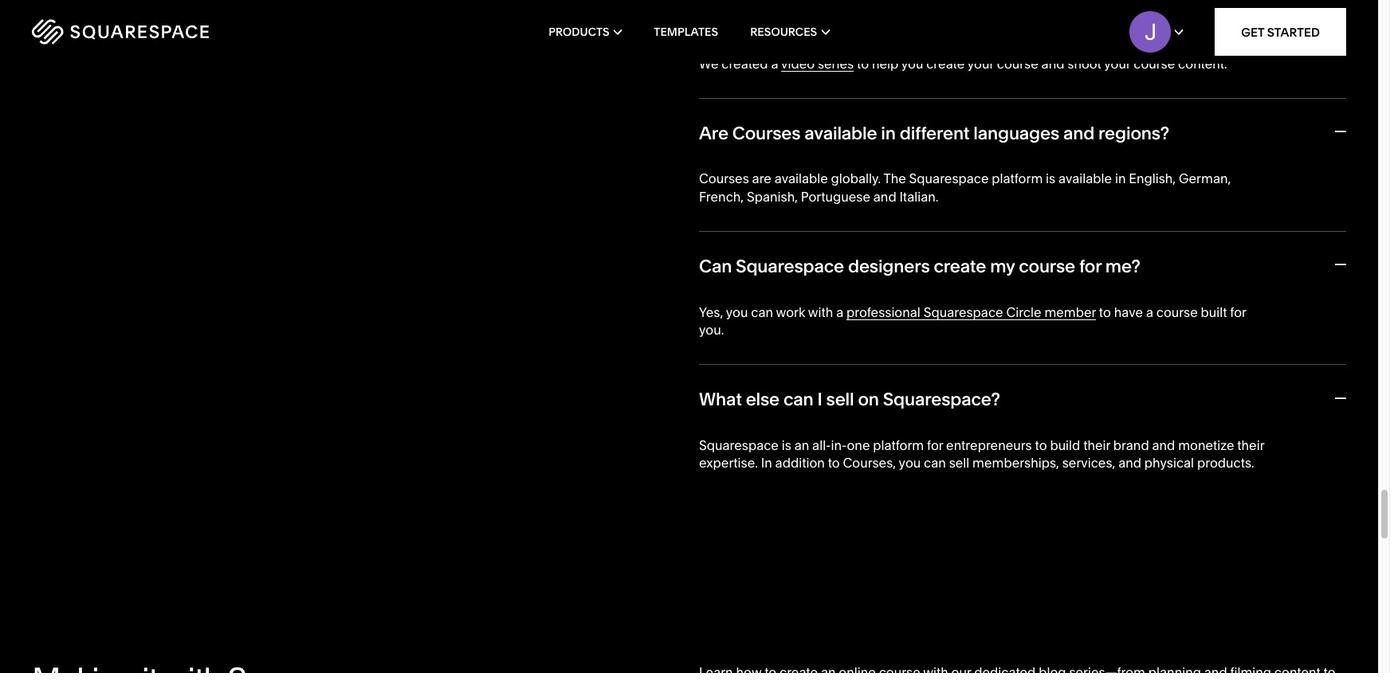 Task type: describe. For each thing, give the bounding box(es) containing it.
1 horizontal spatial a
[[836, 304, 843, 320]]

addition
[[775, 455, 825, 471]]

and up the physical
[[1152, 437, 1175, 453]]

build
[[1050, 437, 1080, 453]]

to inside to have a course built for you.
[[1099, 304, 1111, 320]]

can
[[699, 256, 732, 278]]

the
[[884, 171, 906, 187]]

physical
[[1144, 455, 1194, 471]]

languages
[[973, 123, 1059, 144]]

built
[[1201, 304, 1227, 320]]

and inside courses are available globally. the squarespace platform is available in english, german, french, spanish, portuguese and italian.
[[873, 189, 896, 205]]

created
[[722, 56, 768, 71]]

work
[[776, 304, 805, 320]]

course up help at right top
[[861, 7, 918, 29]]

on
[[858, 389, 879, 411]]

one
[[847, 437, 870, 453]]

to down in-
[[828, 455, 840, 471]]

course inside to have a course built for you.
[[1156, 304, 1198, 320]]

content.
[[1178, 56, 1227, 71]]

how can i shoot my course content?
[[699, 7, 994, 29]]

for inside to have a course built for you.
[[1230, 304, 1246, 320]]

squarespace inside courses are available globally. the squarespace platform is available in english, german, french, spanish, portuguese and italian.
[[909, 171, 989, 187]]

how can i shoot my course content? button
[[699, 0, 1346, 55]]

expertise.
[[699, 455, 758, 471]]

squarespace?
[[883, 389, 1000, 411]]

started
[[1267, 24, 1320, 39]]

resources
[[750, 25, 817, 39]]

shoot inside dropdown button
[[782, 7, 829, 29]]

get started link
[[1215, 8, 1346, 56]]

and down how can i shoot my course content? dropdown button
[[1041, 56, 1064, 71]]

can right how
[[740, 7, 770, 29]]

we created a video series to help you create your course and shoot your course content.
[[699, 56, 1227, 71]]

series
[[818, 56, 854, 71]]

courses inside courses are available globally. the squarespace platform is available in english, german, french, spanish, portuguese and italian.
[[699, 171, 749, 187]]

can right else at the bottom
[[783, 389, 813, 411]]

memberships,
[[972, 455, 1059, 471]]

squarespace inside dropdown button
[[736, 256, 844, 278]]

professional
[[846, 304, 920, 320]]

squarespace left circle
[[923, 304, 1003, 320]]

squarespace inside squarespace is an all-in-one platform for entrepreneurs to build their brand and monetize their expertise. in addition to courses, you can sell memberships, services, and physical products.
[[699, 437, 779, 453]]

can left work
[[751, 304, 773, 320]]

available for globally.
[[774, 171, 828, 187]]

and down brand at the bottom of page
[[1118, 455, 1141, 471]]

are
[[752, 171, 771, 187]]

platform for on
[[873, 437, 924, 453]]

is inside squarespace is an all-in-one platform for entrepreneurs to build their brand and monetize their expertise. in addition to courses, you can sell memberships, services, and physical products.
[[782, 437, 791, 453]]

how
[[699, 7, 736, 29]]

a for help
[[771, 56, 778, 71]]

get
[[1241, 24, 1264, 39]]

2 their from the left
[[1237, 437, 1264, 453]]

you.
[[699, 322, 724, 338]]

in
[[761, 455, 772, 471]]

get started
[[1241, 24, 1320, 39]]

german,
[[1179, 171, 1231, 187]]

an
[[794, 437, 809, 453]]

to left help at right top
[[857, 56, 869, 71]]

1 horizontal spatial shoot
[[1067, 56, 1101, 71]]

entrepreneurs
[[946, 437, 1032, 453]]

designers
[[848, 256, 930, 278]]

for inside dropdown button
[[1079, 256, 1101, 278]]

course down how can i shoot my course content? dropdown button
[[997, 56, 1038, 71]]

yes, you can work with a professional squarespace circle member
[[699, 304, 1096, 320]]

squarespace logo link
[[32, 19, 295, 45]]

products
[[549, 25, 609, 39]]

my for create
[[990, 256, 1015, 278]]

portuguese
[[801, 189, 870, 205]]

help
[[872, 56, 898, 71]]

1 vertical spatial you
[[726, 304, 748, 320]]

and inside dropdown button
[[1063, 123, 1094, 144]]



Task type: locate. For each thing, give the bounding box(es) containing it.
create
[[926, 56, 965, 71], [934, 256, 986, 278]]

brand
[[1113, 437, 1149, 453]]

2 your from the left
[[1104, 56, 1131, 71]]

0 vertical spatial for
[[1079, 256, 1101, 278]]

and down the in the right top of the page
[[873, 189, 896, 205]]

to left build
[[1035, 437, 1047, 453]]

your down content?
[[967, 56, 994, 71]]

you right courses,
[[899, 455, 921, 471]]

a right with
[[836, 304, 843, 320]]

sell down entrepreneurs
[[949, 455, 969, 471]]

a for you.
[[1146, 304, 1153, 320]]

courses up french,
[[699, 171, 749, 187]]

course left content.
[[1134, 56, 1175, 71]]

content?
[[922, 7, 994, 29]]

a right have
[[1146, 304, 1153, 320]]

1 vertical spatial i
[[817, 389, 822, 411]]

member
[[1044, 304, 1096, 320]]

courses
[[732, 123, 800, 144], [699, 171, 749, 187]]

1 vertical spatial for
[[1230, 304, 1246, 320]]

available up globally.
[[804, 123, 877, 144]]

you inside squarespace is an all-in-one platform for entrepreneurs to build their brand and monetize their expertise. in addition to courses, you can sell memberships, services, and physical products.
[[899, 455, 921, 471]]

0 vertical spatial courses
[[732, 123, 800, 144]]

courses,
[[843, 455, 896, 471]]

platform
[[992, 171, 1043, 187], [873, 437, 924, 453]]

2 vertical spatial you
[[899, 455, 921, 471]]

1 horizontal spatial is
[[1046, 171, 1055, 187]]

me?
[[1105, 256, 1140, 278]]

platform inside courses are available globally. the squarespace platform is available in english, german, french, spanish, portuguese and italian.
[[992, 171, 1043, 187]]

and
[[1041, 56, 1064, 71], [1063, 123, 1094, 144], [873, 189, 896, 205], [1152, 437, 1175, 453], [1118, 455, 1141, 471]]

0 vertical spatial shoot
[[782, 7, 829, 29]]

0 vertical spatial sell
[[826, 389, 854, 411]]

in-
[[831, 437, 847, 453]]

else
[[746, 389, 780, 411]]

video series link
[[781, 56, 854, 71]]

i right how
[[774, 7, 778, 29]]

is down are courses available in different languages and regions? dropdown button
[[1046, 171, 1055, 187]]

can squarespace designers create my course for me? button
[[699, 231, 1346, 303]]

0 horizontal spatial in
[[881, 123, 896, 144]]

0 vertical spatial in
[[881, 123, 896, 144]]

2 horizontal spatial for
[[1230, 304, 1246, 320]]

products button
[[549, 0, 622, 64]]

your
[[967, 56, 994, 71], [1104, 56, 1131, 71]]

can down squarespace?
[[924, 455, 946, 471]]

what else can i sell on squarespace? button
[[699, 365, 1346, 437]]

sell inside squarespace is an all-in-one platform for entrepreneurs to build their brand and monetize their expertise. in addition to courses, you can sell memberships, services, and physical products.
[[949, 455, 969, 471]]

in inside dropdown button
[[881, 123, 896, 144]]

for
[[1079, 256, 1101, 278], [1230, 304, 1246, 320], [927, 437, 943, 453]]

platform up courses,
[[873, 437, 924, 453]]

english,
[[1129, 171, 1176, 187]]

have
[[1114, 304, 1143, 320]]

1 vertical spatial courses
[[699, 171, 749, 187]]

to
[[857, 56, 869, 71], [1099, 304, 1111, 320], [1035, 437, 1047, 453], [828, 455, 840, 471]]

squarespace up expertise.
[[699, 437, 779, 453]]

available inside dropdown button
[[804, 123, 877, 144]]

their up services,
[[1083, 437, 1110, 453]]

for left 'me?'
[[1079, 256, 1101, 278]]

squarespace is an all-in-one platform for entrepreneurs to build their brand and monetize their expertise. in addition to courses, you can sell memberships, services, and physical products.
[[699, 437, 1264, 471]]

available up spanish,
[[774, 171, 828, 187]]

1 vertical spatial is
[[782, 437, 791, 453]]

courses are available globally. the squarespace platform is available in english, german, french, spanish, portuguese and italian.
[[699, 171, 1231, 205]]

monetize
[[1178, 437, 1234, 453]]

0 horizontal spatial i
[[774, 7, 778, 29]]

to have a course built for you.
[[699, 304, 1246, 338]]

course
[[861, 7, 918, 29], [997, 56, 1038, 71], [1134, 56, 1175, 71], [1019, 256, 1075, 278], [1156, 304, 1198, 320]]

is
[[1046, 171, 1055, 187], [782, 437, 791, 453]]

platform for languages
[[992, 171, 1043, 187]]

platform down are courses available in different languages and regions? dropdown button
[[992, 171, 1043, 187]]

0 vertical spatial create
[[926, 56, 965, 71]]

0 horizontal spatial for
[[927, 437, 943, 453]]

shoot up video in the top right of the page
[[782, 7, 829, 29]]

is left an
[[782, 437, 791, 453]]

are
[[699, 123, 728, 144]]

squarespace up 'italian.'
[[909, 171, 989, 187]]

what else can i sell on squarespace?
[[699, 389, 1000, 411]]

shoot
[[782, 7, 829, 29], [1067, 56, 1101, 71]]

regions?
[[1098, 123, 1169, 144]]

1 horizontal spatial their
[[1237, 437, 1264, 453]]

for right built
[[1230, 304, 1246, 320]]

0 horizontal spatial a
[[771, 56, 778, 71]]

circle
[[1006, 304, 1041, 320]]

squarespace
[[909, 171, 989, 187], [736, 256, 844, 278], [923, 304, 1003, 320], [699, 437, 779, 453]]

1 horizontal spatial my
[[990, 256, 1015, 278]]

in inside courses are available globally. the squarespace platform is available in english, german, french, spanish, portuguese and italian.
[[1115, 171, 1126, 187]]

italian.
[[899, 189, 938, 205]]

1 horizontal spatial for
[[1079, 256, 1101, 278]]

0 vertical spatial platform
[[992, 171, 1043, 187]]

0 horizontal spatial is
[[782, 437, 791, 453]]

a inside to have a course built for you.
[[1146, 304, 1153, 320]]

0 horizontal spatial platform
[[873, 437, 924, 453]]

available for in
[[804, 123, 877, 144]]

for inside squarespace is an all-in-one platform for entrepreneurs to build their brand and monetize their expertise. in addition to courses, you can sell memberships, services, and physical products.
[[927, 437, 943, 453]]

1 their from the left
[[1083, 437, 1110, 453]]

squarespace logo image
[[32, 19, 209, 45]]

and left regions?
[[1063, 123, 1094, 144]]

a
[[771, 56, 778, 71], [836, 304, 843, 320], [1146, 304, 1153, 320]]

create up the professional squarespace circle member link
[[934, 256, 986, 278]]

a left video in the top right of the page
[[771, 56, 778, 71]]

1 horizontal spatial your
[[1104, 56, 1131, 71]]

create inside dropdown button
[[934, 256, 986, 278]]

sell inside dropdown button
[[826, 389, 854, 411]]

0 vertical spatial my
[[833, 7, 858, 29]]

0 horizontal spatial their
[[1083, 437, 1110, 453]]

services,
[[1062, 455, 1115, 471]]

0 vertical spatial you
[[901, 56, 923, 71]]

available down regions?
[[1059, 171, 1112, 187]]

we
[[699, 56, 719, 71]]

resources button
[[750, 0, 830, 64]]

squarespace up work
[[736, 256, 844, 278]]

0 horizontal spatial sell
[[826, 389, 854, 411]]

to left have
[[1099, 304, 1111, 320]]

1 vertical spatial my
[[990, 256, 1015, 278]]

my for shoot
[[833, 7, 858, 29]]

1 horizontal spatial in
[[1115, 171, 1126, 187]]

my up circle
[[990, 256, 1015, 278]]

course left built
[[1156, 304, 1198, 320]]

in
[[881, 123, 896, 144], [1115, 171, 1126, 187]]

1 vertical spatial shoot
[[1067, 56, 1101, 71]]

1 horizontal spatial sell
[[949, 455, 969, 471]]

is inside courses are available globally. the squarespace platform is available in english, german, french, spanish, portuguese and italian.
[[1046, 171, 1055, 187]]

0 horizontal spatial shoot
[[782, 7, 829, 29]]

1 horizontal spatial i
[[817, 389, 822, 411]]

my up series
[[833, 7, 858, 29]]

yes,
[[699, 304, 723, 320]]

2 vertical spatial for
[[927, 437, 943, 453]]

can squarespace designers create my course for me?
[[699, 256, 1140, 278]]

french,
[[699, 189, 744, 205]]

1 horizontal spatial platform
[[992, 171, 1043, 187]]

0 horizontal spatial my
[[833, 7, 858, 29]]

are courses available in different languages and regions?
[[699, 123, 1169, 144]]

you right yes,
[[726, 304, 748, 320]]

their
[[1083, 437, 1110, 453], [1237, 437, 1264, 453]]

for down squarespace?
[[927, 437, 943, 453]]

their up products.
[[1237, 437, 1264, 453]]

1 your from the left
[[967, 56, 994, 71]]

course up the member
[[1019, 256, 1075, 278]]

0 horizontal spatial your
[[967, 56, 994, 71]]

1 vertical spatial create
[[934, 256, 986, 278]]

are courses available in different languages and regions? button
[[699, 98, 1346, 170]]

can
[[740, 7, 770, 29], [751, 304, 773, 320], [783, 389, 813, 411], [924, 455, 946, 471]]

you right help at right top
[[901, 56, 923, 71]]

in left the english, in the right top of the page
[[1115, 171, 1126, 187]]

create down content?
[[926, 56, 965, 71]]

courses inside dropdown button
[[732, 123, 800, 144]]

templates link
[[654, 0, 718, 64]]

can inside squarespace is an all-in-one platform for entrepreneurs to build their brand and monetize their expertise. in addition to courses, you can sell memberships, services, and physical products.
[[924, 455, 946, 471]]

1 vertical spatial in
[[1115, 171, 1126, 187]]

sell left the on
[[826, 389, 854, 411]]

i
[[774, 7, 778, 29], [817, 389, 822, 411]]

i up all-
[[817, 389, 822, 411]]

available
[[804, 123, 877, 144], [774, 171, 828, 187], [1059, 171, 1112, 187]]

0 vertical spatial i
[[774, 7, 778, 29]]

globally.
[[831, 171, 881, 187]]

all-
[[812, 437, 831, 453]]

video
[[781, 56, 815, 71]]

platform inside squarespace is an all-in-one platform for entrepreneurs to build their brand and monetize their expertise. in addition to courses, you can sell memberships, services, and physical products.
[[873, 437, 924, 453]]

shoot down how can i shoot my course content? dropdown button
[[1067, 56, 1101, 71]]

your up regions?
[[1104, 56, 1131, 71]]

my
[[833, 7, 858, 29], [990, 256, 1015, 278]]

0 vertical spatial is
[[1046, 171, 1055, 187]]

you
[[901, 56, 923, 71], [726, 304, 748, 320], [899, 455, 921, 471]]

1 vertical spatial sell
[[949, 455, 969, 471]]

2 horizontal spatial a
[[1146, 304, 1153, 320]]

different
[[900, 123, 969, 144]]

professional squarespace circle member link
[[846, 304, 1096, 320]]

what
[[699, 389, 742, 411]]

1 vertical spatial platform
[[873, 437, 924, 453]]

courses up are
[[732, 123, 800, 144]]

sell
[[826, 389, 854, 411], [949, 455, 969, 471]]

templates
[[654, 25, 718, 39]]

in up the in the right top of the page
[[881, 123, 896, 144]]

spanish,
[[747, 189, 798, 205]]

products.
[[1197, 455, 1254, 471]]

with
[[808, 304, 833, 320]]



Task type: vqa. For each thing, say whether or not it's contained in the screenshot.
the required.
no



